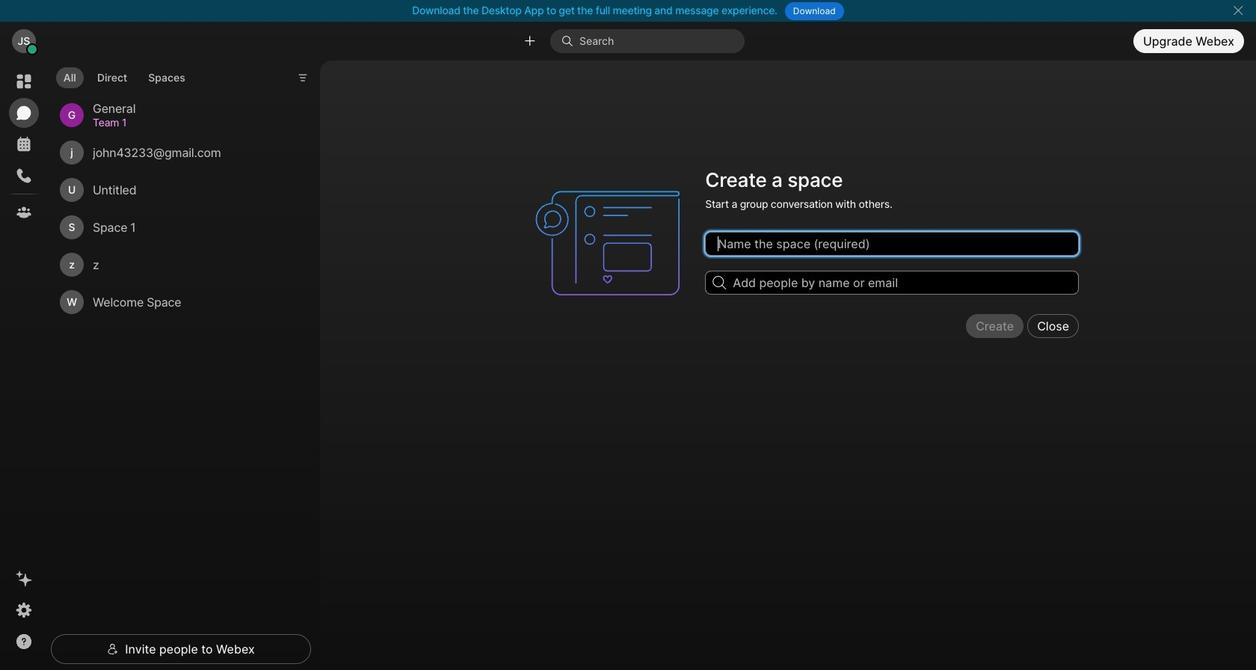 Task type: vqa. For each thing, say whether or not it's contained in the screenshot.
general list item
yes



Task type: describe. For each thing, give the bounding box(es) containing it.
webex tab list
[[9, 67, 39, 227]]

Name the space (required) text field
[[706, 232, 1080, 256]]

team 1 element
[[93, 115, 281, 131]]

z list item
[[54, 246, 299, 284]]

create a space image
[[529, 164, 697, 322]]



Task type: locate. For each thing, give the bounding box(es) containing it.
cancel_16 image
[[1233, 4, 1245, 16]]

search_18 image
[[713, 276, 726, 290]]

john43233@gmail.com list item
[[54, 134, 299, 171]]

tab list
[[52, 58, 197, 93]]

navigation
[[0, 61, 48, 670]]

general list item
[[54, 97, 299, 134]]

space 1 list item
[[54, 209, 299, 246]]

untitled list item
[[54, 171, 299, 209]]

welcome space list item
[[54, 284, 299, 321]]



